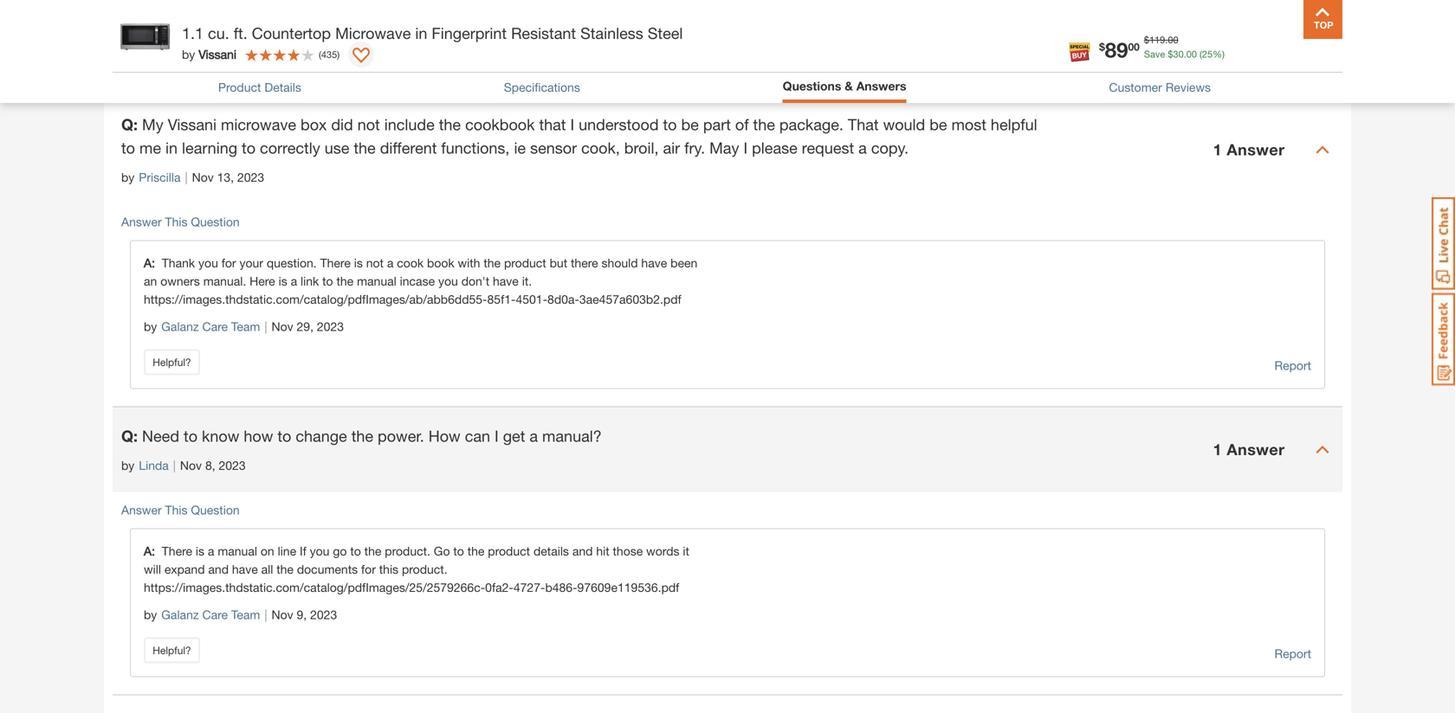 Task type: vqa. For each thing, say whether or not it's contained in the screenshot.
manual to the left
yes



Task type: locate. For each thing, give the bounding box(es) containing it.
2 report button from the top
[[1275, 645, 1312, 664]]

1 1 answer from the top
[[1214, 141, 1285, 159]]

a left on
[[208, 545, 214, 559]]

1 answer for my vissani microwave box did not include the cookbook that i understood to be part of the package. that would be most helpful to me in learning to correctly use the different functions, ie sensor cook, broil, air fry. may i please request a copy.
[[1214, 141, 1285, 159]]

0 vertical spatial .
[[1166, 34, 1168, 45]]

manual left incase
[[357, 274, 397, 289]]

team down here
[[231, 320, 260, 334]]

product inside there is a manual on line   if you go to the product.  go to the product details and hit those words it will expand and have all the documents for this product. https://images.thdstatic.com/catalog/pdfimages/25/2579266c-0fa2-4727-b486-97609e119536.pdf
[[488, 545, 530, 559]]

1 answer this question from the top
[[121, 215, 240, 229]]

1 for my vissani microwave box did not include the cookbook that i understood to be part of the package. that would be most helpful to me in learning to correctly use the different functions, ie sensor cook, broil, air fry. may i please request a copy.
[[1214, 141, 1223, 159]]

0 vertical spatial and
[[573, 545, 593, 559]]

0 vertical spatial answer this question
[[121, 215, 240, 229]]

2 question from the top
[[191, 504, 240, 518]]

1 answer this question link from the top
[[121, 215, 240, 229]]

in
[[415, 24, 428, 42], [166, 139, 178, 157]]

2 team from the top
[[231, 608, 260, 623]]

0 horizontal spatial (
[[319, 49, 321, 60]]

you down book
[[438, 274, 458, 289]]

2 answer this question link from the top
[[121, 504, 240, 518]]

there
[[320, 256, 351, 271], [162, 545, 192, 559]]

0 vertical spatial care
[[202, 320, 228, 334]]

2 report from the top
[[1275, 647, 1312, 662]]

0 vertical spatial this
[[165, 215, 188, 229]]

customer reviews button
[[1109, 78, 1211, 97], [1109, 78, 1211, 97]]

0 vertical spatial not
[[358, 115, 380, 134]]

1 vertical spatial vissani
[[168, 115, 217, 134]]

how
[[244, 427, 273, 446]]

1 vertical spatial manual
[[218, 545, 257, 559]]

a right get
[[530, 427, 538, 446]]

2 horizontal spatial you
[[438, 274, 458, 289]]

0 horizontal spatial be
[[682, 115, 699, 134]]

in right me
[[166, 139, 178, 157]]

to inside thank you for your question.   there is not a cook book with the product but there should have been an owners manual.  here is a link to the manual incase you don't have it. https://images.thdstatic.com/catalog/pdfimages/ab/abb6dd55-85f1-4501-8d0a-3ae457a603b2.pdf
[[322, 274, 333, 289]]

question down 13,
[[191, 215, 240, 229]]

0 horizontal spatial is
[[196, 545, 205, 559]]

answer left caret image
[[1227, 141, 1285, 159]]

helpful? button down by galanz care team | nov 9, 2023
[[144, 638, 200, 664]]

the left power.
[[352, 427, 374, 446]]

0 vertical spatial question
[[191, 215, 240, 229]]

report for need to know how to change the power. how can i get a manual?
[[1275, 647, 1312, 662]]

0 vertical spatial 1 answer
[[1214, 141, 1285, 159]]

1 answer for need to know how to change the power. how can i get a manual?
[[1214, 441, 1285, 459]]

0 vertical spatial answer this question link
[[121, 215, 240, 229]]

1 question from the top
[[191, 215, 240, 229]]

priscilla button
[[139, 169, 181, 187]]

0 vertical spatial q:
[[121, 115, 138, 134]]

2023 right 9,
[[310, 608, 337, 623]]

of inside my vissani microwave box did not include the cookbook that i understood to be part of the package. that would be most helpful to me in learning to correctly use the different functions, ie sensor cook, broil, air fry. may i please request a copy.
[[736, 115, 749, 134]]

2 helpful? from the top
[[153, 645, 191, 657]]

1 horizontal spatial of
[[736, 115, 749, 134]]

q: for q:
[[121, 115, 138, 134]]

by down will
[[144, 608, 157, 623]]

is up expand
[[196, 545, 205, 559]]

1 horizontal spatial for
[[361, 563, 376, 577]]

2 this from the top
[[165, 504, 188, 518]]

the up please
[[753, 115, 775, 134]]

1 horizontal spatial have
[[493, 274, 519, 289]]

( 435 )
[[319, 49, 340, 60]]

0 vertical spatial have
[[642, 256, 667, 271]]

this up thank
[[165, 215, 188, 229]]

1 vertical spatial product.
[[402, 563, 448, 577]]

|
[[185, 170, 188, 185], [265, 320, 267, 334], [173, 459, 176, 473], [265, 608, 267, 623]]

helpful? for my vissani microwave box did not include the cookbook that i understood to be part of the package. that would be most helpful to me in learning to correctly use the different functions, ie sensor cook, broil, air fry. may i please request a copy.
[[153, 357, 191, 369]]

for inside thank you for your question.   there is not a cook book with the product but there should have been an owners manual.  here is a link to the manual incase you don't have it. https://images.thdstatic.com/catalog/pdfimages/ab/abb6dd55-85f1-4501-8d0a-3ae457a603b2.pdf
[[222, 256, 236, 271]]

0 vertical spatial product
[[504, 256, 547, 271]]

1 vertical spatial .
[[1184, 49, 1187, 60]]

$ inside $ 89 00
[[1100, 41, 1105, 53]]

1 horizontal spatial you
[[310, 545, 330, 559]]

answer this question up thank
[[121, 215, 240, 229]]

the right the all on the bottom left
[[277, 563, 294, 577]]

details
[[534, 545, 569, 559]]

0 horizontal spatial of
[[193, 62, 204, 76]]

not right did
[[358, 115, 380, 134]]

13,
[[217, 170, 234, 185]]

answer this question for need to know how to change the power. how can i get a manual?
[[121, 504, 240, 518]]

1 vertical spatial galanz care team button
[[161, 606, 260, 625]]

1 vertical spatial team
[[231, 608, 260, 623]]

stainless
[[581, 24, 644, 42]]

countertop
[[252, 24, 331, 42]]

product. down go
[[402, 563, 448, 577]]

i
[[571, 115, 575, 134], [744, 139, 748, 157], [495, 427, 499, 446]]

0 vertical spatial is
[[354, 256, 363, 271]]

this down by linda | nov 8, 2023
[[165, 504, 188, 518]]

1 vertical spatial answer this question link
[[121, 504, 240, 518]]

please
[[752, 139, 798, 157]]

for up manual. at the left top
[[222, 256, 236, 271]]

2 be from the left
[[930, 115, 948, 134]]

0 vertical spatial report button
[[1275, 357, 1312, 376]]

answer this question link up thank
[[121, 215, 240, 229]]

for left this
[[361, 563, 376, 577]]

is left cook
[[354, 256, 363, 271]]

1 horizontal spatial $
[[1144, 34, 1150, 45]]

that
[[539, 115, 566, 134]]

book
[[427, 256, 455, 271]]

2 vertical spatial is
[[196, 545, 205, 559]]

box
[[301, 115, 327, 134]]

a down that
[[859, 139, 867, 157]]

galanz care team button down manual. at the left top
[[161, 318, 260, 337]]

$ for 89
[[1100, 41, 1105, 53]]

and right expand
[[208, 563, 229, 577]]

have up 85f1-
[[493, 274, 519, 289]]

product image image
[[117, 9, 173, 65]]

team for my vissani microwave box did not include the cookbook that i understood to be part of the package. that would be most helpful to me in learning to correctly use the different functions, ie sensor cook, broil, air fry. may i please request a copy.
[[231, 320, 260, 334]]

25
[[1203, 49, 1213, 60]]

1 vertical spatial i
[[744, 139, 748, 157]]

0 horizontal spatial and
[[208, 563, 229, 577]]

not inside my vissani microwave box did not include the cookbook that i understood to be part of the package. that would be most helpful to me in learning to correctly use the different functions, ie sensor cook, broil, air fry. may i please request a copy.
[[358, 115, 380, 134]]

product up 'it.' at the left top of the page
[[504, 256, 547, 271]]

my vissani microwave box did not include the cookbook that i understood to be part of the package. that would be most helpful to me in learning to correctly use the different functions, ie sensor cook, broil, air fry. may i please request a copy.
[[121, 115, 1038, 157]]

care for need to know how to change the power. how can i get a manual?
[[202, 608, 228, 623]]

1 team from the top
[[231, 320, 260, 334]]

0 vertical spatial i
[[571, 115, 575, 134]]

and
[[573, 545, 593, 559], [208, 563, 229, 577]]

there inside there is a manual on line   if you go to the product.  go to the product details and hit those words it will expand and have all the documents for this product. https://images.thdstatic.com/catalog/pdfimages/25/2579266c-0fa2-4727-b486-97609e119536.pdf
[[162, 545, 192, 559]]

in left fingerprint
[[415, 24, 428, 42]]

use
[[325, 139, 350, 157]]

2 galanz from the top
[[161, 608, 199, 623]]

the
[[439, 115, 461, 134], [753, 115, 775, 134], [354, 139, 376, 157], [484, 256, 501, 271], [337, 274, 354, 289], [352, 427, 374, 446], [364, 545, 382, 559], [468, 545, 485, 559], [277, 563, 294, 577]]

1 ( from the left
[[1200, 49, 1203, 60]]

0 horizontal spatial in
[[166, 139, 178, 157]]

galanz down owners
[[161, 320, 199, 334]]

1.1
[[182, 24, 204, 42]]

is down question.
[[279, 274, 287, 289]]

1 vertical spatial answer this question
[[121, 504, 240, 518]]

q: for q: need to know how to change the power. how can i get a manual?
[[121, 427, 138, 446]]

1 vertical spatial for
[[361, 563, 376, 577]]

2 vertical spatial 1
[[1214, 441, 1223, 459]]

answer this question link down by linda | nov 8, 2023
[[121, 504, 240, 518]]

0 horizontal spatial .
[[1166, 34, 1168, 45]]

0 vertical spatial galanz
[[161, 320, 199, 334]]

a: up an
[[144, 256, 162, 271]]

$ up save
[[1144, 34, 1150, 45]]

00 right 30
[[1187, 49, 1197, 60]]

a left cook
[[387, 256, 394, 271]]

0 horizontal spatial $
[[1100, 41, 1105, 53]]

1 answer left caret icon on the right
[[1214, 441, 1285, 459]]

1 horizontal spatial manual
[[357, 274, 397, 289]]

galanz down expand
[[161, 608, 199, 623]]

1 vertical spatial helpful?
[[153, 645, 191, 657]]

answer
[[1227, 141, 1285, 159], [121, 215, 162, 229], [1227, 441, 1285, 459], [121, 504, 162, 518]]

1 horizontal spatial .
[[1184, 49, 1187, 60]]

2 ( from the left
[[319, 49, 321, 60]]

answer this question down by linda | nov 8, 2023
[[121, 504, 240, 518]]

1 vertical spatial in
[[166, 139, 178, 157]]

0 vertical spatial in
[[415, 24, 428, 42]]

1 vertical spatial galanz
[[161, 608, 199, 623]]

00
[[1168, 34, 1179, 45], [1129, 41, 1140, 53], [1187, 49, 1197, 60]]

of
[[193, 62, 204, 76], [736, 115, 749, 134]]

cookbook
[[465, 115, 535, 134]]

1 vertical spatial report
[[1275, 647, 1312, 662]]

answer this question link
[[121, 215, 240, 229], [121, 504, 240, 518]]

can
[[465, 427, 490, 446]]

report button for my vissani microwave box did not include the cookbook that i understood to be part of the package. that would be most helpful to me in learning to correctly use the different functions, ie sensor cook, broil, air fry. may i please request a copy.
[[1275, 357, 1312, 376]]

will
[[144, 563, 161, 577]]

helpful? up the need
[[153, 357, 191, 369]]

1 vertical spatial a:
[[144, 545, 162, 559]]

1 vertical spatial q:
[[121, 427, 138, 446]]

vissani up learning
[[168, 115, 217, 134]]

0 horizontal spatial 00
[[1129, 41, 1140, 53]]

answer this question
[[121, 215, 240, 229], [121, 504, 240, 518]]

care down manual. at the left top
[[202, 320, 228, 334]]

helpful? button up the need
[[144, 350, 200, 376]]

here
[[250, 274, 275, 289]]

1 this from the top
[[165, 215, 188, 229]]

galanz care team button
[[161, 318, 260, 337], [161, 606, 260, 625]]

report button for need to know how to change the power. how can i get a manual?
[[1275, 645, 1312, 664]]

1 vertical spatial question
[[191, 504, 240, 518]]

of right part
[[736, 115, 749, 134]]

1 vertical spatial product
[[488, 545, 530, 559]]

0 horizontal spatial i
[[495, 427, 499, 446]]

a
[[859, 139, 867, 157], [387, 256, 394, 271], [291, 274, 297, 289], [530, 427, 538, 446], [208, 545, 214, 559]]

the right with
[[484, 256, 501, 271]]

( left ) at left top
[[319, 49, 321, 60]]

0 horizontal spatial you
[[198, 256, 218, 271]]

my
[[142, 115, 164, 134]]

team left 9,
[[231, 608, 260, 623]]

1.1 cu. ft. countertop microwave in fingerprint resistant stainless steel
[[182, 24, 683, 42]]

by vissani
[[182, 47, 237, 62]]

0 vertical spatial report
[[1275, 359, 1312, 373]]

galanz care team button for my vissani microwave box did not include the cookbook that i understood to be part of the package. that would be most helpful to me in learning to correctly use the different functions, ie sensor cook, broil, air fry. may i please request a copy.
[[161, 318, 260, 337]]

air
[[663, 139, 680, 157]]

1 answer left caret image
[[1214, 141, 1285, 159]]

line
[[278, 545, 296, 559]]

1 vertical spatial 1
[[1214, 141, 1223, 159]]

1 care from the top
[[202, 320, 228, 334]]

you inside there is a manual on line   if you go to the product.  go to the product details and hit those words it will expand and have all the documents for this product. https://images.thdstatic.com/catalog/pdfimages/25/2579266c-0fa2-4727-b486-97609e119536.pdf
[[310, 545, 330, 559]]

broil,
[[625, 139, 659, 157]]

0 vertical spatial there
[[320, 256, 351, 271]]

1 vertical spatial report button
[[1275, 645, 1312, 664]]

by left priscilla
[[121, 170, 135, 185]]

answers
[[857, 79, 907, 93]]

product details button
[[218, 78, 301, 97], [218, 78, 301, 97]]

1 vertical spatial 1 answer
[[1214, 441, 1285, 459]]

00 left save
[[1129, 41, 1140, 53]]

0 vertical spatial for
[[222, 256, 236, 271]]

0 horizontal spatial manual
[[218, 545, 257, 559]]

3ae457a603b2.pdf
[[580, 293, 682, 307]]

customer reviews
[[1109, 80, 1211, 94]]

1 report button from the top
[[1275, 357, 1312, 376]]

question down 8,
[[191, 504, 240, 518]]

answer down the linda button
[[121, 504, 162, 518]]

2 a: from the top
[[144, 545, 162, 559]]

0 vertical spatial manual
[[357, 274, 397, 289]]

00 up 30
[[1168, 34, 1179, 45]]

customer
[[1109, 80, 1163, 94]]

1 horizontal spatial there
[[320, 256, 351, 271]]

( inside $ 119 . 00 save $ 30 . 00 ( 25 %)
[[1200, 49, 1203, 60]]

by down an
[[144, 320, 157, 334]]

be up fry.
[[682, 115, 699, 134]]

a: up will
[[144, 545, 162, 559]]

if
[[300, 545, 307, 559]]

$ left save
[[1100, 41, 1105, 53]]

0 vertical spatial galanz care team button
[[161, 318, 260, 337]]

0 vertical spatial helpful?
[[153, 357, 191, 369]]

this for need to know how to change the power. how can i get a manual?
[[165, 504, 188, 518]]

i right the may
[[744, 139, 748, 157]]

0 vertical spatial 1
[[172, 62, 179, 76]]

not left cook
[[366, 256, 384, 271]]

1 horizontal spatial i
[[571, 115, 575, 134]]

$ right save
[[1168, 49, 1174, 60]]

1 vertical spatial of
[[736, 115, 749, 134]]

1 vertical spatial helpful? button
[[144, 638, 200, 664]]

report for my vissani microwave box did not include the cookbook that i understood to be part of the package. that would be most helpful to me in learning to correctly use the different functions, ie sensor cook, broil, air fry. may i please request a copy.
[[1275, 359, 1312, 373]]

of right 4
[[193, 62, 204, 76]]

understood
[[579, 115, 659, 134]]

1 vertical spatial not
[[366, 256, 384, 271]]

$ for 119
[[1144, 34, 1150, 45]]

2 q: from the top
[[121, 427, 138, 446]]

by for thank you for your question.   there is not a cook book with the product but there should have been an owners manual.  here is a link to the manual incase you don't have it. https://images.thdstatic.com/catalog/pdfimages/ab/abb6dd55-85f1-4501-8d0a-3ae457a603b2.pdf
[[144, 320, 157, 334]]

questions & answers button
[[783, 77, 907, 99], [783, 77, 907, 95]]

nov
[[192, 170, 214, 185], [272, 320, 293, 334], [180, 459, 202, 473], [272, 608, 293, 623]]

helpful? button
[[144, 350, 200, 376], [144, 638, 200, 664]]

and left hit
[[573, 545, 593, 559]]

1 vertical spatial there
[[162, 545, 192, 559]]

team for need to know how to change the power. how can i get a manual?
[[231, 608, 260, 623]]

0 horizontal spatial for
[[222, 256, 236, 271]]

specifications button
[[504, 78, 580, 97], [504, 78, 580, 97]]

1 report from the top
[[1275, 359, 1312, 373]]

on
[[261, 545, 274, 559]]

1 galanz from the top
[[161, 320, 199, 334]]

1 be from the left
[[682, 115, 699, 134]]

by galanz care team | nov 29, 2023
[[144, 320, 344, 334]]

b486-
[[545, 581, 578, 595]]

97609e119536.pdf
[[578, 581, 680, 595]]

question for my vissani microwave box did not include the cookbook that i understood to be part of the package. that would be most helpful to me in learning to correctly use the different functions, ie sensor cook, broil, air fry. may i please request a copy.
[[191, 215, 240, 229]]

helpful? down by galanz care team | nov 9, 2023
[[153, 645, 191, 657]]

1 galanz care team button from the top
[[161, 318, 260, 337]]

2 galanz care team button from the top
[[161, 606, 260, 625]]

0 vertical spatial a:
[[144, 256, 162, 271]]

you up manual. at the left top
[[198, 256, 218, 271]]

manual left on
[[218, 545, 257, 559]]

i left get
[[495, 427, 499, 446]]

435
[[321, 49, 337, 60]]

1 for need to know how to change the power. how can i get a manual?
[[1214, 441, 1223, 459]]

go
[[434, 545, 450, 559]]

be left most
[[930, 115, 948, 134]]

0 vertical spatial helpful? button
[[144, 350, 200, 376]]

2 vertical spatial you
[[310, 545, 330, 559]]

you right if
[[310, 545, 330, 559]]

top button
[[1304, 0, 1343, 39]]

2 answer this question from the top
[[121, 504, 240, 518]]

there up 'https://images.thdstatic.com/catalog/pdfimages/ab/abb6dd55-'
[[320, 256, 351, 271]]

2 horizontal spatial 00
[[1187, 49, 1197, 60]]

1 vertical spatial have
[[493, 274, 519, 289]]

vissani up 56
[[199, 47, 237, 62]]

1 horizontal spatial be
[[930, 115, 948, 134]]

by left linda
[[121, 459, 135, 473]]

1 vertical spatial care
[[202, 608, 228, 623]]

product inside thank you for your question.   there is not a cook book with the product but there should have been an owners manual.  here is a link to the manual incase you don't have it. https://images.thdstatic.com/catalog/pdfimages/ab/abb6dd55-85f1-4501-8d0a-3ae457a603b2.pdf
[[504, 256, 547, 271]]

q:
[[121, 115, 138, 134], [121, 427, 138, 446]]

30
[[1174, 49, 1184, 60]]

1 vertical spatial this
[[165, 504, 188, 518]]

q: left my
[[121, 115, 138, 134]]

2 helpful? button from the top
[[144, 638, 200, 664]]

cook,
[[582, 139, 620, 157]]

is inside there is a manual on line   if you go to the product.  go to the product details and hit those words it will expand and have all the documents for this product. https://images.thdstatic.com/catalog/pdfimages/25/2579266c-0fa2-4727-b486-97609e119536.pdf
[[196, 545, 205, 559]]

have left the all on the bottom left
[[232, 563, 258, 577]]

i right that
[[571, 115, 575, 134]]

1 horizontal spatial is
[[279, 274, 287, 289]]

there up expand
[[162, 545, 192, 559]]

vissani inside my vissani microwave box did not include the cookbook that i understood to be part of the package. that would be most helpful to me in learning to correctly use the different functions, ie sensor cook, broil, air fry. may i please request a copy.
[[168, 115, 217, 134]]

q: left the need
[[121, 427, 138, 446]]

2 care from the top
[[202, 608, 228, 623]]

0 vertical spatial vissani
[[199, 47, 237, 62]]

this
[[379, 563, 399, 577]]

manual
[[357, 274, 397, 289], [218, 545, 257, 559]]

correctly
[[260, 139, 320, 157]]

0 vertical spatial team
[[231, 320, 260, 334]]

a left link
[[291, 274, 297, 289]]

product up 0fa2- on the left of the page
[[488, 545, 530, 559]]

1 a: from the top
[[144, 256, 162, 271]]

2023 right 29,
[[317, 320, 344, 334]]

learning
[[182, 139, 237, 157]]

4
[[183, 62, 190, 76]]

caret image
[[1316, 143, 1330, 157]]

galanz care team button down expand
[[161, 606, 260, 625]]

2 1 answer from the top
[[1214, 441, 1285, 459]]

0 horizontal spatial there
[[162, 545, 192, 559]]

care down expand
[[202, 608, 228, 623]]

1 horizontal spatial (
[[1200, 49, 1203, 60]]

with
[[458, 256, 480, 271]]

( left %)
[[1200, 49, 1203, 60]]

answer this question link for my vissani microwave box did not include the cookbook that i understood to be part of the package. that would be most helpful to me in learning to correctly use the different functions, ie sensor cook, broil, air fry. may i please request a copy.
[[121, 215, 240, 229]]

1 helpful? from the top
[[153, 357, 191, 369]]

1 helpful? button from the top
[[144, 350, 200, 376]]

2 vertical spatial i
[[495, 427, 499, 446]]

have left the been
[[642, 256, 667, 271]]

product. up this
[[385, 545, 431, 559]]

1 q: from the top
[[121, 115, 138, 134]]

-
[[179, 62, 183, 76]]

0 horizontal spatial have
[[232, 563, 258, 577]]



Task type: describe. For each thing, give the bounding box(es) containing it.
an
[[144, 274, 157, 289]]

question for need to know how to change the power. how can i get a manual?
[[191, 504, 240, 518]]

change
[[296, 427, 347, 446]]

a: for need to know how to change the power. how can i get a manual?
[[144, 545, 162, 559]]

documents
[[297, 563, 358, 577]]

1 vertical spatial you
[[438, 274, 458, 289]]

%)
[[1213, 49, 1225, 60]]

but
[[550, 256, 568, 271]]

$ 89 00
[[1100, 37, 1140, 62]]

nov left 8,
[[180, 459, 202, 473]]

reviews
[[1166, 80, 1211, 94]]

don't
[[462, 274, 490, 289]]

0fa2-
[[485, 581, 514, 595]]

nov left 29,
[[272, 320, 293, 334]]

the up functions,
[[439, 115, 461, 134]]

the right go
[[468, 545, 485, 559]]

1 vertical spatial is
[[279, 274, 287, 289]]

0 vertical spatial product.
[[385, 545, 431, 559]]

ie
[[514, 139, 526, 157]]

)
[[337, 49, 340, 60]]

the up this
[[364, 545, 382, 559]]

1 horizontal spatial in
[[415, 24, 428, 42]]

by for my vissani microwave box did not include the cookbook that i understood to be part of the package. that would be most helpful to me in learning to correctly use the different functions, ie sensor cook, broil, air fry. may i please request a copy.
[[121, 170, 135, 185]]

questions
[[783, 79, 842, 93]]

how
[[429, 427, 461, 446]]

https://images.thdstatic.com/catalog/pdfimages/25/2579266c-
[[144, 581, 485, 595]]

answer this question link for need to know how to change the power. how can i get a manual?
[[121, 504, 240, 518]]

microwave
[[335, 24, 411, 42]]

part
[[703, 115, 731, 134]]

by for need to know how to change the power. how can i get a manual?
[[121, 459, 135, 473]]

product details
[[218, 80, 301, 94]]

expand
[[164, 563, 205, 577]]

incase
[[400, 274, 435, 289]]

save
[[1144, 49, 1166, 60]]

by galanz care team | nov 9, 2023
[[144, 608, 337, 623]]

0 vertical spatial you
[[198, 256, 218, 271]]

helpful? button for my vissani microwave box did not include the cookbook that i understood to be part of the package. that would be most helpful to me in learning to correctly use the different functions, ie sensor cook, broil, air fry. may i please request a copy.
[[144, 350, 200, 376]]

galanz for need to know how to change the power. how can i get a manual?
[[161, 608, 199, 623]]

linda
[[139, 459, 169, 473]]

link
[[301, 274, 319, 289]]

words
[[647, 545, 680, 559]]

steel
[[648, 24, 683, 42]]

galanz care team button for need to know how to change the power. how can i get a manual?
[[161, 606, 260, 625]]

would
[[883, 115, 926, 134]]

$ 119 . 00 save $ 30 . 00 ( 25 %)
[[1144, 34, 1225, 60]]

by priscilla | nov 13, 2023
[[121, 170, 264, 185]]

1 horizontal spatial and
[[573, 545, 593, 559]]

1 horizontal spatial 00
[[1168, 34, 1179, 45]]

| left 9,
[[265, 608, 267, 623]]

questions element
[[113, 95, 1343, 714]]

owners
[[160, 274, 200, 289]]

119
[[1150, 34, 1166, 45]]

vissani for my
[[168, 115, 217, 134]]

need
[[142, 427, 179, 446]]

display image
[[353, 48, 370, 65]]

there
[[571, 256, 598, 271]]

showing
[[121, 62, 168, 76]]

caret image
[[1316, 443, 1330, 457]]

different
[[380, 139, 437, 157]]

&
[[845, 79, 853, 93]]

89
[[1105, 37, 1129, 62]]

nov left 13,
[[192, 170, 214, 185]]

manual inside there is a manual on line   if you go to the product.  go to the product details and hit those words it will expand and have all the documents for this product. https://images.thdstatic.com/catalog/pdfimages/25/2579266c-0fa2-4727-b486-97609e119536.pdf
[[218, 545, 257, 559]]

by for there is a manual on line   if you go to the product.  go to the product details and hit those words it will expand and have all the documents for this product. https://images.thdstatic.com/catalog/pdfimages/25/2579266c-0fa2-4727-b486-97609e119536.pdf
[[144, 608, 157, 623]]

answer this question for my vissani microwave box did not include the cookbook that i understood to be part of the package. that would be most helpful to me in learning to correctly use the different functions, ie sensor cook, broil, air fry. may i please request a copy.
[[121, 215, 240, 229]]

a: for my vissani microwave box did not include the cookbook that i understood to be part of the package. that would be most helpful to me in learning to correctly use the different functions, ie sensor cook, broil, air fry. may i please request a copy.
[[144, 256, 162, 271]]

been
[[671, 256, 698, 271]]

Search Questions & Answers text field
[[376, 0, 957, 21]]

0 vertical spatial of
[[193, 62, 204, 76]]

fingerprint
[[432, 24, 507, 42]]

manual.
[[203, 274, 246, 289]]

helpful
[[991, 115, 1038, 134]]

thank
[[162, 256, 195, 271]]

1 vertical spatial and
[[208, 563, 229, 577]]

https://images.thdstatic.com/catalog/pdfimages/ab/abb6dd55-
[[144, 293, 487, 307]]

vissani for by
[[199, 47, 237, 62]]

that
[[848, 115, 879, 134]]

live chat image
[[1432, 198, 1456, 290]]

not inside thank you for your question.   there is not a cook book with the product but there should have been an owners manual.  here is a link to the manual incase you don't have it. https://images.thdstatic.com/catalog/pdfimages/ab/abb6dd55-85f1-4501-8d0a-3ae457a603b2.pdf
[[366, 256, 384, 271]]

your
[[240, 256, 263, 271]]

answer down 'priscilla' button
[[121, 215, 162, 229]]

2023 right 13,
[[237, 170, 264, 185]]

85f1-
[[487, 293, 516, 307]]

9,
[[297, 608, 307, 623]]

the right use
[[354, 139, 376, 157]]

answer left caret icon on the right
[[1227, 441, 1285, 459]]

by up 4
[[182, 47, 195, 62]]

cook
[[397, 256, 424, 271]]

it
[[683, 545, 690, 559]]

manual inside thank you for your question.   there is not a cook book with the product but there should have been an owners manual.  here is a link to the manual incase you don't have it. https://images.thdstatic.com/catalog/pdfimages/ab/abb6dd55-85f1-4501-8d0a-3ae457a603b2.pdf
[[357, 274, 397, 289]]

question.
[[267, 256, 317, 271]]

questions & answers
[[783, 79, 907, 93]]

manual?
[[542, 427, 602, 446]]

2 horizontal spatial have
[[642, 256, 667, 271]]

00 inside $ 89 00
[[1129, 41, 1140, 53]]

helpful? for need to know how to change the power. how can i get a manual?
[[153, 645, 191, 657]]

29,
[[297, 320, 314, 334]]

sensor
[[530, 139, 577, 157]]

| right priscilla
[[185, 170, 188, 185]]

product
[[218, 80, 261, 94]]

| left 29,
[[265, 320, 267, 334]]

the up 'https://images.thdstatic.com/catalog/pdfimages/ab/abb6dd55-'
[[337, 274, 354, 289]]

power.
[[378, 427, 424, 446]]

specifications
[[504, 80, 580, 94]]

galanz for my vissani microwave box did not include the cookbook that i understood to be part of the package. that would be most helpful to me in learning to correctly use the different functions, ie sensor cook, broil, air fry. may i please request a copy.
[[161, 320, 199, 334]]

2 horizontal spatial is
[[354, 256, 363, 271]]

2 horizontal spatial $
[[1168, 49, 1174, 60]]

functions,
[[441, 139, 510, 157]]

in inside my vissani microwave box did not include the cookbook that i understood to be part of the package. that would be most helpful to me in learning to correctly use the different functions, ie sensor cook, broil, air fry. may i please request a copy.
[[166, 139, 178, 157]]

4727-
[[514, 581, 545, 595]]

most
[[952, 115, 987, 134]]

care for my vissani microwave box did not include the cookbook that i understood to be part of the package. that would be most helpful to me in learning to correctly use the different functions, ie sensor cook, broil, air fry. may i please request a copy.
[[202, 320, 228, 334]]

a inside there is a manual on line   if you go to the product.  go to the product details and hit those words it will expand and have all the documents for this product. https://images.thdstatic.com/catalog/pdfimages/25/2579266c-0fa2-4727-b486-97609e119536.pdf
[[208, 545, 214, 559]]

| right linda
[[173, 459, 176, 473]]

go
[[333, 545, 347, 559]]

for inside there is a manual on line   if you go to the product.  go to the product details and hit those words it will expand and have all the documents for this product. https://images.thdstatic.com/catalog/pdfimages/25/2579266c-0fa2-4727-b486-97609e119536.pdf
[[361, 563, 376, 577]]

hit
[[596, 545, 610, 559]]

helpful? button for need to know how to change the power. how can i get a manual?
[[144, 638, 200, 664]]

package.
[[780, 115, 844, 134]]

have inside there is a manual on line   if you go to the product.  go to the product details and hit those words it will expand and have all the documents for this product. https://images.thdstatic.com/catalog/pdfimages/25/2579266c-0fa2-4727-b486-97609e119536.pdf
[[232, 563, 258, 577]]

2 horizontal spatial i
[[744, 139, 748, 157]]

this for my vissani microwave box did not include the cookbook that i understood to be part of the package. that would be most helpful to me in learning to correctly use the different functions, ie sensor cook, broil, air fry. may i please request a copy.
[[165, 215, 188, 229]]

8,
[[205, 459, 215, 473]]

get
[[503, 427, 525, 446]]

did
[[331, 115, 353, 134]]

8d0a-
[[548, 293, 580, 307]]

there is a manual on line   if you go to the product.  go to the product details and hit those words it will expand and have all the documents for this product. https://images.thdstatic.com/catalog/pdfimages/25/2579266c-0fa2-4727-b486-97609e119536.pdf
[[144, 545, 690, 595]]

a inside my vissani microwave box did not include the cookbook that i understood to be part of the package. that would be most helpful to me in learning to correctly use the different functions, ie sensor cook, broil, air fry. may i please request a copy.
[[859, 139, 867, 157]]

there inside thank you for your question.   there is not a cook book with the product but there should have been an owners manual.  here is a link to the manual incase you don't have it. https://images.thdstatic.com/catalog/pdfimages/ab/abb6dd55-85f1-4501-8d0a-3ae457a603b2.pdf
[[320, 256, 351, 271]]

should
[[602, 256, 638, 271]]

feedback link image
[[1432, 293, 1456, 386]]

microwave
[[221, 115, 296, 134]]

nov left 9,
[[272, 608, 293, 623]]

fry.
[[685, 139, 705, 157]]

q: need to know how to change the power. how can i get a manual?
[[121, 427, 602, 446]]

2023 right 8,
[[219, 459, 246, 473]]

include
[[384, 115, 435, 134]]



